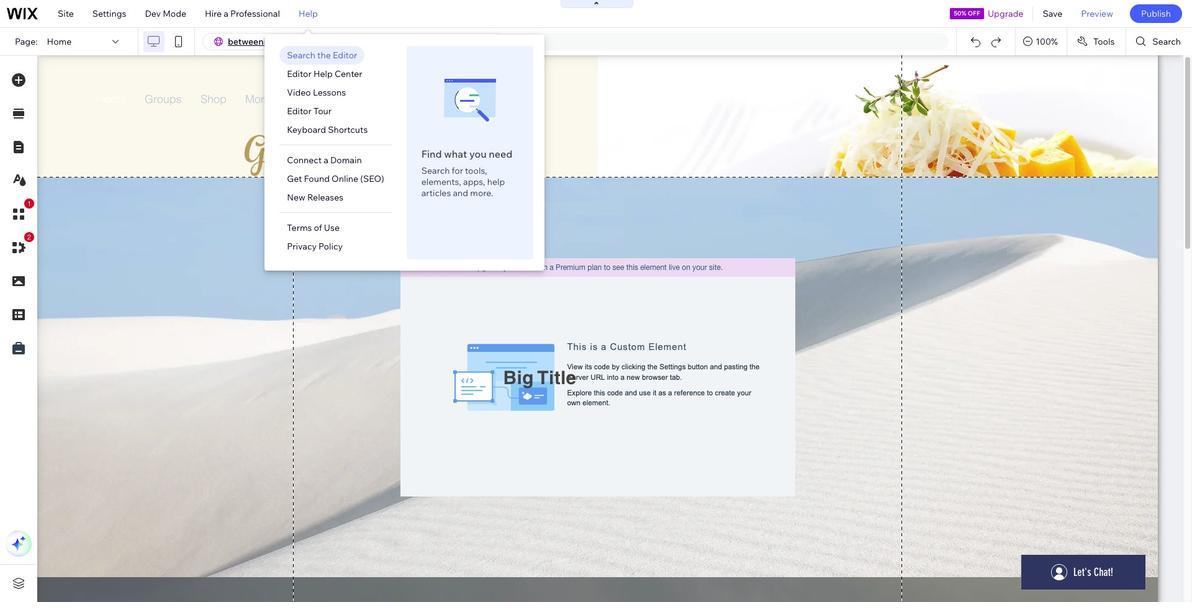 Task type: vqa. For each thing, say whether or not it's contained in the screenshot.
the top add
no



Task type: describe. For each thing, give the bounding box(es) containing it.
site
[[58, 8, 74, 19]]

center
[[335, 68, 363, 80]]

publish button
[[1131, 4, 1183, 23]]

terms
[[287, 222, 312, 234]]

available.
[[344, 37, 380, 47]]

mode
[[163, 8, 186, 19]]

video lessons
[[287, 87, 346, 98]]

releases
[[307, 192, 344, 203]]

need
[[489, 148, 513, 160]]

of
[[314, 222, 322, 234]]

upgrade
[[988, 8, 1024, 19]]

and
[[453, 188, 469, 199]]

betweenimagination.com
[[228, 36, 332, 47]]

tools
[[1094, 36, 1115, 47]]

hire
[[205, 8, 222, 19]]

0 vertical spatial connect
[[385, 36, 420, 47]]

2 button
[[6, 232, 34, 261]]

new releases
[[287, 192, 344, 203]]

2
[[27, 234, 31, 241]]

get
[[287, 173, 302, 185]]

the
[[318, 50, 331, 61]]

find
[[422, 148, 442, 160]]

search for search the editor
[[287, 50, 316, 61]]

dev mode
[[145, 8, 186, 19]]

terms of use
[[287, 222, 340, 234]]

get found online (seo)
[[287, 173, 384, 185]]

preview
[[1082, 8, 1114, 19]]

dev
[[145, 8, 161, 19]]

50% off
[[954, 9, 981, 17]]

privacy policy
[[287, 241, 343, 252]]

100% button
[[1017, 28, 1067, 55]]

editor for help
[[287, 68, 312, 80]]

1 vertical spatial help
[[314, 68, 333, 80]]

0 horizontal spatial domain
[[331, 155, 362, 166]]

editor tour
[[287, 106, 332, 117]]

for
[[452, 165, 463, 176]]

find what you need search for tools, elements, apps, help articles and more.
[[422, 148, 513, 199]]

save
[[1043, 8, 1063, 19]]

search for search
[[1153, 36, 1182, 47]]

privacy
[[287, 241, 317, 252]]

online
[[332, 173, 359, 185]]

keyboard shortcuts
[[287, 124, 368, 135]]

is
[[335, 37, 341, 47]]

use
[[324, 222, 340, 234]]

you
[[470, 148, 487, 160]]



Task type: locate. For each thing, give the bounding box(es) containing it.
1
[[27, 200, 31, 208]]

tools,
[[465, 165, 488, 176]]

a up found
[[324, 155, 329, 166]]

search
[[1153, 36, 1182, 47], [287, 50, 316, 61], [422, 165, 450, 176]]

1 vertical spatial domain
[[331, 155, 362, 166]]

your
[[422, 36, 440, 47]]

a for professional
[[224, 8, 229, 19]]

editor up video
[[287, 68, 312, 80]]

settings
[[92, 8, 126, 19]]

tour
[[314, 106, 332, 117]]

search the editor
[[287, 50, 357, 61]]

0 vertical spatial domain
[[442, 36, 473, 47]]

connect left your
[[385, 36, 420, 47]]

home
[[47, 36, 72, 47]]

new
[[287, 192, 306, 203]]

2 vertical spatial search
[[422, 165, 450, 176]]

1 button
[[6, 199, 34, 227]]

0 horizontal spatial connect
[[287, 155, 322, 166]]

tools button
[[1068, 28, 1127, 55]]

search button
[[1127, 28, 1193, 55]]

save button
[[1034, 0, 1073, 27]]

connect up get
[[287, 155, 322, 166]]

1 horizontal spatial connect
[[385, 36, 420, 47]]

a
[[224, 8, 229, 19], [324, 155, 329, 166]]

a for domain
[[324, 155, 329, 166]]

editor for tour
[[287, 106, 312, 117]]

search down find
[[422, 165, 450, 176]]

policy
[[319, 241, 343, 252]]

publish
[[1142, 8, 1172, 19]]

0 vertical spatial help
[[299, 8, 318, 19]]

is available. connect your domain
[[335, 36, 473, 47]]

1 vertical spatial editor
[[287, 68, 312, 80]]

(seo)
[[361, 173, 384, 185]]

editor down is
[[333, 50, 357, 61]]

2 vertical spatial editor
[[287, 106, 312, 117]]

professional
[[231, 8, 280, 19]]

help
[[299, 8, 318, 19], [314, 68, 333, 80]]

search down publish button
[[1153, 36, 1182, 47]]

articles
[[422, 188, 451, 199]]

50%
[[954, 9, 967, 17]]

search inside find what you need search for tools, elements, apps, help articles and more.
[[422, 165, 450, 176]]

preview button
[[1073, 0, 1123, 27]]

1 horizontal spatial domain
[[442, 36, 473, 47]]

1 horizontal spatial search
[[422, 165, 450, 176]]

shortcuts
[[328, 124, 368, 135]]

search left 'the'
[[287, 50, 316, 61]]

apps,
[[464, 176, 486, 188]]

0 vertical spatial search
[[1153, 36, 1182, 47]]

keyboard
[[287, 124, 326, 135]]

100%
[[1036, 36, 1059, 47]]

a right hire
[[224, 8, 229, 19]]

connect
[[385, 36, 420, 47], [287, 155, 322, 166]]

1 vertical spatial search
[[287, 50, 316, 61]]

help up betweenimagination.com
[[299, 8, 318, 19]]

domain
[[442, 36, 473, 47], [331, 155, 362, 166]]

more.
[[470, 188, 494, 199]]

2 horizontal spatial search
[[1153, 36, 1182, 47]]

hire a professional
[[205, 8, 280, 19]]

1 vertical spatial connect
[[287, 155, 322, 166]]

lessons
[[313, 87, 346, 98]]

elements,
[[422, 176, 462, 188]]

connect a domain
[[287, 155, 362, 166]]

search inside button
[[1153, 36, 1182, 47]]

1 horizontal spatial a
[[324, 155, 329, 166]]

domain up online
[[331, 155, 362, 166]]

0 horizontal spatial search
[[287, 50, 316, 61]]

found
[[304, 173, 330, 185]]

what
[[444, 148, 467, 160]]

0 vertical spatial a
[[224, 8, 229, 19]]

off
[[969, 9, 981, 17]]

video
[[287, 87, 311, 98]]

1 vertical spatial a
[[324, 155, 329, 166]]

editor down video
[[287, 106, 312, 117]]

help
[[487, 176, 505, 188]]

domain right your
[[442, 36, 473, 47]]

0 horizontal spatial a
[[224, 8, 229, 19]]

help down search the editor
[[314, 68, 333, 80]]

editor
[[333, 50, 357, 61], [287, 68, 312, 80], [287, 106, 312, 117]]

editor help center
[[287, 68, 363, 80]]

0 vertical spatial editor
[[333, 50, 357, 61]]



